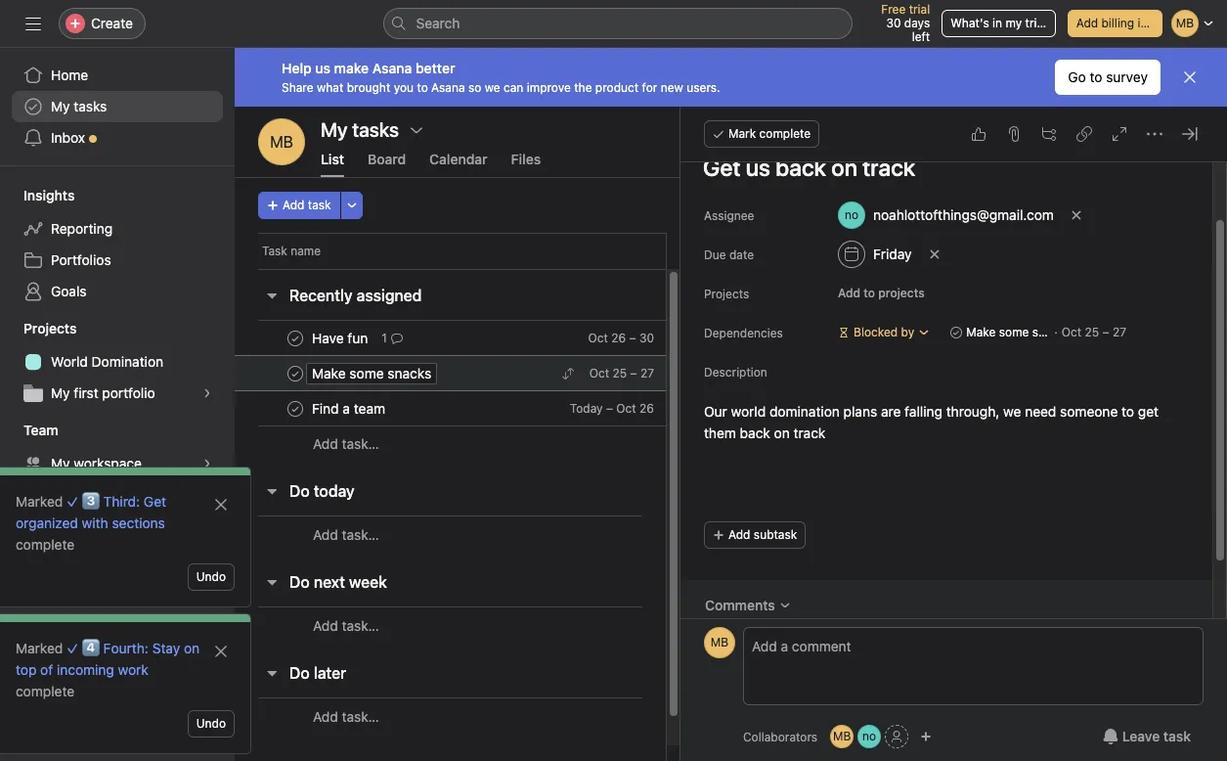 Task type: describe. For each thing, give the bounding box(es) containing it.
add subtask
[[729, 527, 798, 542]]

reporting
[[51, 220, 113, 237]]

free
[[882, 2, 906, 17]]

top
[[16, 661, 37, 678]]

task… for add task… button corresponding to fourth add task… row
[[342, 708, 379, 724]]

search list box
[[383, 8, 853, 39]]

26 inside find a team cell
[[640, 401, 654, 416]]

completed checkbox for oct 25
[[284, 361, 307, 385]]

asana better
[[372, 59, 455, 76]]

mark complete
[[729, 126, 811, 141]]

do today button
[[290, 473, 355, 509]]

add task… for add task… button associated with third add task… row from the top
[[313, 617, 379, 633]]

left
[[912, 29, 931, 44]]

have fun cell
[[235, 320, 667, 356]]

get
[[1139, 403, 1159, 420]]

add down do today button
[[313, 526, 338, 542]]

for
[[642, 80, 658, 94]]

date
[[730, 248, 754, 262]]

completed checkbox for oct 26
[[284, 326, 307, 350]]

brought
[[347, 80, 391, 94]]

close image for ✓ 3️⃣ third: get organized with sections
[[213, 497, 229, 513]]

today
[[314, 482, 355, 500]]

calendar
[[430, 151, 488, 167]]

header recently assigned tree grid
[[235, 320, 739, 462]]

what
[[317, 80, 344, 94]]

add task… button for fourth add task… row
[[313, 706, 379, 727]]

blocked
[[854, 325, 898, 339]]

projects
[[879, 286, 925, 300]]

task name row
[[235, 233, 739, 269]]

add down next
[[313, 617, 338, 633]]

trial
[[909, 2, 931, 17]]

no
[[863, 729, 877, 743]]

what's in my trial? button
[[942, 10, 1056, 37]]

we inside our world domination plans are falling through, we need someone to get them back on track
[[1004, 403, 1022, 420]]

task name
[[262, 244, 321, 258]]

my tasks
[[321, 118, 399, 141]]

collapse task list for this section image for do next week
[[264, 574, 280, 590]]

Task Name text field
[[691, 145, 1190, 190]]

complete inside button
[[760, 126, 811, 141]]

to left 'projects'
[[864, 286, 876, 300]]

my
[[1006, 16, 1022, 30]]

add billing info
[[1077, 16, 1159, 30]]

do for do today
[[290, 482, 310, 500]]

no button
[[858, 725, 882, 748]]

free trial 30 days left
[[882, 2, 931, 44]]

blocked by button
[[830, 319, 939, 346]]

add billing info button
[[1068, 10, 1163, 37]]

row containing today
[[235, 390, 739, 427]]

improve
[[527, 80, 571, 94]]

2 add task… row from the top
[[235, 516, 739, 553]]

my for my workspace
[[51, 455, 70, 472]]

4 add task… row from the top
[[235, 698, 739, 735]]

find a team cell
[[235, 390, 667, 427]]

projects element
[[0, 311, 235, 413]]

30 inside free trial 30 days left
[[887, 16, 901, 30]]

goals link
[[12, 276, 223, 307]]

help
[[282, 59, 312, 76]]

get
[[144, 493, 166, 510]]

task… for add task… button associated with third add task… row from the top
[[342, 617, 379, 633]]

assignee
[[704, 208, 755, 223]]

25 inside main content
[[1085, 325, 1100, 339]]

0 likes. click to like this task image
[[971, 126, 987, 142]]

domination
[[92, 353, 163, 370]]

some
[[1000, 325, 1030, 339]]

more actions for this task image
[[1148, 126, 1163, 142]]

– inside the have fun cell
[[630, 331, 636, 345]]

my tasks link
[[12, 91, 223, 122]]

collapse task list for this section image for do today
[[264, 483, 280, 499]]

portfolios link
[[12, 245, 223, 276]]

back
[[740, 425, 771, 441]]

collapse task list for this section image
[[264, 665, 280, 681]]

completed image for today – oct 26
[[284, 397, 307, 420]]

task for add task
[[308, 198, 331, 212]]

✓ 4️⃣ fourth: stay on top of incoming work link
[[16, 640, 200, 678]]

survey
[[1107, 68, 1148, 85]]

add task… for add task… button corresponding to third add task… row from the bottom of the page
[[313, 526, 379, 542]]

on inside our world domination plans are falling through, we need someone to get them back on track
[[774, 425, 790, 441]]

add a task to this section image
[[356, 665, 372, 681]]

do later
[[290, 664, 347, 682]]

task… for add task… button corresponding to third add task… row from the bottom of the page
[[342, 526, 379, 542]]

teams element
[[0, 413, 235, 483]]

product
[[596, 80, 639, 94]]

main content inside get us back on track dialog
[[681, 90, 1213, 691]]

mb for the middle mb button
[[711, 635, 729, 650]]

insights element
[[0, 178, 235, 311]]

my for my first portfolio
[[51, 384, 70, 401]]

task for leave task
[[1164, 728, 1192, 744]]

billing
[[1102, 16, 1135, 30]]

task… for add task… button corresponding to 1st add task… row from the top
[[342, 435, 379, 452]]

more actions image
[[346, 200, 358, 211]]

today – oct 26
[[570, 401, 654, 416]]

insights button
[[0, 186, 75, 205]]

due
[[704, 248, 726, 262]]

us
[[315, 59, 331, 76]]

on inside ✓ 4️⃣ fourth: stay on top of incoming work complete
[[184, 640, 200, 656]]

list
[[321, 151, 344, 167]]

noahlottofthings@gmail.com
[[874, 206, 1055, 223]]

add task… for add task… button corresponding to fourth add task… row
[[313, 708, 379, 724]]

row containing 1
[[235, 320, 739, 356]]

team
[[23, 422, 58, 438]]

domination
[[770, 403, 840, 420]]

track
[[794, 425, 826, 441]]

marked for ✓ 4️⃣ fourth: stay on top of incoming work
[[16, 640, 67, 656]]

stay
[[152, 640, 180, 656]]

complete inside ✓ 3️⃣ third: get organized with sections complete
[[16, 536, 75, 553]]

due date
[[704, 248, 754, 262]]

25 inside make some snacks cell
[[613, 366, 627, 381]]

0 vertical spatial mb button
[[258, 118, 305, 165]]

next
[[314, 573, 345, 591]]

add or remove collaborators image
[[921, 731, 932, 743]]

fourth:
[[103, 640, 149, 656]]

see details, my workspace image
[[202, 458, 213, 470]]

create button
[[59, 8, 146, 39]]

our world domination plans are falling through, we need someone to get them back on track
[[704, 403, 1163, 441]]

my workspace link
[[12, 448, 223, 479]]

oct 26 – 30
[[588, 331, 654, 345]]

do for do later
[[290, 664, 310, 682]]

– inside make some snacks cell
[[631, 366, 637, 381]]

add to projects button
[[830, 280, 934, 307]]

through,
[[947, 403, 1000, 420]]

full screen image
[[1112, 126, 1128, 142]]

world
[[731, 403, 766, 420]]

to inside help us make asana better share what brought you to asana so we can improve the product for new users.
[[417, 80, 428, 94]]

snacks
[[1033, 325, 1071, 339]]

days
[[905, 16, 931, 30]]

the
[[574, 80, 592, 94]]

add inside button
[[283, 198, 305, 212]]

team button
[[0, 421, 58, 440]]

add left subtask
[[729, 527, 751, 542]]

projects inside "projects" dropdown button
[[23, 320, 77, 337]]

oct inside the have fun cell
[[588, 331, 608, 345]]

new
[[661, 80, 684, 94]]

26 inside the have fun cell
[[612, 331, 626, 345]]

1 add task… row from the top
[[235, 426, 739, 462]]

Have fun text field
[[308, 328, 374, 348]]

today
[[570, 401, 603, 416]]

to inside our world domination plans are falling through, we need someone to get them back on track
[[1122, 403, 1135, 420]]

marked for ✓ 3️⃣ third: get organized with sections
[[16, 493, 67, 510]]

we inside help us make asana better share what brought you to asana so we can improve the product for new users.
[[485, 80, 501, 94]]

workspace
[[74, 455, 142, 472]]

portfolios
[[51, 251, 111, 268]]



Task type: vqa. For each thing, say whether or not it's contained in the screenshot.
the Today
yes



Task type: locate. For each thing, give the bounding box(es) containing it.
✓ inside ✓ 3️⃣ third: get organized with sections complete
[[67, 493, 78, 510]]

marked up of
[[16, 640, 67, 656]]

my inside the my tasks link
[[51, 98, 70, 114]]

mb button
[[258, 118, 305, 165], [704, 627, 736, 658], [831, 725, 854, 748]]

add task…
[[313, 435, 379, 452], [313, 526, 379, 542], [313, 617, 379, 633], [313, 708, 379, 724]]

1 horizontal spatial 27
[[1113, 325, 1127, 339]]

1 vertical spatial mb button
[[704, 627, 736, 658]]

0 vertical spatial ✓
[[67, 493, 78, 510]]

2 vertical spatial do
[[290, 664, 310, 682]]

27 down oct 26 – 30
[[641, 366, 654, 381]]

add task… down later
[[313, 708, 379, 724]]

– down oct 26 – 30
[[631, 366, 637, 381]]

what's
[[951, 16, 990, 30]]

0 horizontal spatial mb
[[270, 133, 293, 151]]

1 vertical spatial marked
[[16, 640, 67, 656]]

do
[[290, 482, 310, 500], [290, 573, 310, 591], [290, 664, 310, 682]]

do later button
[[290, 655, 347, 691]]

board
[[368, 151, 406, 167]]

1 horizontal spatial on
[[774, 425, 790, 441]]

mb button left 'list'
[[258, 118, 305, 165]]

3 my from the top
[[51, 455, 70, 472]]

mb left no
[[833, 729, 851, 743]]

✓ left the '3️⃣'
[[67, 493, 78, 510]]

them
[[704, 425, 737, 441]]

1 task… from the top
[[342, 435, 379, 452]]

we left need
[[1004, 403, 1022, 420]]

completed image for oct 26 – 30
[[284, 326, 307, 350]]

30 up oct 25 – 27
[[640, 331, 654, 345]]

week
[[349, 573, 387, 591]]

add task… button down later
[[313, 706, 379, 727]]

completed checkbox inside the have fun cell
[[284, 326, 307, 350]]

oct right some
[[1062, 325, 1082, 339]]

1 vertical spatial 26
[[640, 401, 654, 416]]

2 my from the top
[[51, 384, 70, 401]]

2 vertical spatial collapse task list for this section image
[[264, 574, 280, 590]]

1 vertical spatial my
[[51, 384, 70, 401]]

mb
[[270, 133, 293, 151], [711, 635, 729, 650], [833, 729, 851, 743]]

task inside button
[[1164, 728, 1192, 744]]

oct
[[1062, 325, 1082, 339], [588, 331, 608, 345], [590, 366, 610, 381], [617, 401, 637, 416]]

complete down of
[[16, 683, 75, 699]]

mb left 'list'
[[270, 133, 293, 151]]

2 task… from the top
[[342, 526, 379, 542]]

1 vertical spatial on
[[184, 640, 200, 656]]

– right today
[[606, 401, 613, 416]]

mb for right mb button
[[833, 729, 851, 743]]

share
[[282, 80, 314, 94]]

2 vertical spatial mb button
[[831, 725, 854, 748]]

1 vertical spatial do
[[290, 573, 310, 591]]

projects down "due date"
[[704, 287, 750, 301]]

26 up oct 25 – 27
[[612, 331, 626, 345]]

2 completed checkbox from the top
[[284, 361, 307, 385]]

someone
[[1061, 403, 1118, 420]]

add task… down do next week
[[313, 617, 379, 633]]

task… inside the header recently assigned tree grid
[[342, 435, 379, 452]]

0 horizontal spatial task
[[308, 198, 331, 212]]

✓ inside ✓ 4️⃣ fourth: stay on top of incoming work complete
[[67, 640, 78, 656]]

task left more actions image
[[308, 198, 331, 212]]

– inside find a team cell
[[606, 401, 613, 416]]

oct up oct 25 – 27
[[588, 331, 608, 345]]

– inside main content
[[1103, 325, 1110, 339]]

1 undo from the top
[[196, 569, 226, 584]]

go to survey
[[1069, 68, 1148, 85]]

0 horizontal spatial 26
[[612, 331, 626, 345]]

2 undo from the top
[[196, 716, 226, 731]]

friday button
[[830, 237, 921, 272]]

2 add task… from the top
[[313, 526, 379, 542]]

add task… for add task… button corresponding to 1st add task… row from the top
[[313, 435, 379, 452]]

1 horizontal spatial mb button
[[704, 627, 736, 658]]

Find a team text field
[[308, 399, 391, 418]]

oct inside main content
[[1062, 325, 1082, 339]]

2 add task… button from the top
[[313, 524, 379, 545]]

organized
[[16, 515, 78, 531]]

add task… button down today
[[313, 524, 379, 545]]

projects up world
[[23, 320, 77, 337]]

add task… button for 1st add task… row from the top
[[313, 433, 379, 455]]

completed checkbox up completed checkbox
[[284, 361, 307, 385]]

do left next
[[290, 573, 310, 591]]

3 add task… row from the top
[[235, 607, 739, 644]]

task right "leave"
[[1164, 728, 1192, 744]]

do next week button
[[290, 564, 387, 600]]

dismiss image
[[1183, 69, 1198, 85]]

tasks
[[74, 98, 107, 114]]

0 vertical spatial completed image
[[284, 326, 307, 350]]

1 vertical spatial ✓
[[67, 640, 78, 656]]

2 do from the top
[[290, 573, 310, 591]]

1 vertical spatial mb
[[711, 635, 729, 650]]

1 vertical spatial projects
[[23, 320, 77, 337]]

complete down 'organized'
[[16, 536, 75, 553]]

1 vertical spatial close image
[[213, 644, 229, 659]]

main content containing noahlottofthings@gmail.com
[[681, 90, 1213, 691]]

Completed checkbox
[[284, 326, 307, 350], [284, 361, 307, 385]]

✓ 4️⃣ fourth: stay on top of incoming work complete
[[16, 640, 200, 699]]

1 vertical spatial completed checkbox
[[284, 361, 307, 385]]

world domination link
[[12, 346, 223, 378]]

third:
[[103, 493, 140, 510]]

1 collapse task list for this section image from the top
[[264, 288, 280, 303]]

add task… button for third add task… row from the bottom of the page
[[313, 524, 379, 545]]

to left get
[[1122, 403, 1135, 420]]

collapse task list for this section image for recently assigned
[[264, 288, 280, 303]]

0 horizontal spatial projects
[[23, 320, 77, 337]]

projects inside main content
[[704, 287, 750, 301]]

do for do next week
[[290, 573, 310, 591]]

27
[[1113, 325, 1127, 339], [641, 366, 654, 381]]

2 undo button from the top
[[188, 710, 235, 738]]

do inside do next week button
[[290, 573, 310, 591]]

mb button down the comments
[[704, 627, 736, 658]]

task… down find a team "text box"
[[342, 435, 379, 452]]

comments
[[705, 597, 775, 613]]

on right the back
[[774, 425, 790, 441]]

my left tasks
[[51, 98, 70, 114]]

add inside the header recently assigned tree grid
[[313, 435, 338, 452]]

completed image inside the have fun cell
[[284, 326, 307, 350]]

we
[[485, 80, 501, 94], [1004, 403, 1022, 420]]

main content
[[681, 90, 1213, 691]]

3 add task… button from the top
[[313, 615, 379, 636]]

get us back on track dialog
[[681, 90, 1228, 761]]

task… down week
[[342, 617, 379, 633]]

oct 25 – 27
[[590, 366, 654, 381]]

close image down see details, my workspace icon
[[213, 497, 229, 513]]

undo for ✓ 3️⃣ third: get organized with sections complete
[[196, 569, 226, 584]]

0 vertical spatial task
[[308, 198, 331, 212]]

completed image down completed image
[[284, 397, 307, 420]]

3 task… from the top
[[342, 617, 379, 633]]

0 vertical spatial my
[[51, 98, 70, 114]]

move tasks between sections image
[[562, 367, 574, 379]]

do left today
[[290, 482, 310, 500]]

1 close image from the top
[[213, 497, 229, 513]]

1 my from the top
[[51, 98, 70, 114]]

close image for ✓ 4️⃣ fourth: stay on top of incoming work
[[213, 644, 229, 659]]

2 vertical spatial mb
[[833, 729, 851, 743]]

collaborators
[[743, 729, 818, 744]]

4 task… from the top
[[342, 708, 379, 724]]

are
[[881, 403, 901, 420]]

so
[[469, 80, 482, 94]]

make some snacks oct 25 – 27
[[967, 325, 1127, 339]]

banner containing help us make asana better
[[235, 48, 1228, 107]]

reporting link
[[12, 213, 223, 245]]

completed image
[[284, 326, 307, 350], [284, 397, 307, 420]]

0 vertical spatial close image
[[213, 497, 229, 513]]

2 close image from the top
[[213, 644, 229, 659]]

4️⃣
[[82, 640, 100, 656]]

1 vertical spatial undo button
[[188, 710, 235, 738]]

collapse task list for this section image
[[264, 288, 280, 303], [264, 483, 280, 499], [264, 574, 280, 590]]

see details, my first portfolio image
[[202, 387, 213, 399]]

completed checkbox up completed image
[[284, 326, 307, 350]]

2 vertical spatial my
[[51, 455, 70, 472]]

assigned
[[357, 287, 422, 304]]

inbox link
[[12, 122, 223, 154]]

files link
[[511, 151, 541, 177]]

1 vertical spatial we
[[1004, 403, 1022, 420]]

add down later
[[313, 708, 338, 724]]

3 add task… from the top
[[313, 617, 379, 633]]

1 horizontal spatial 30
[[887, 16, 901, 30]]

blocked by
[[854, 325, 915, 339]]

1 vertical spatial undo
[[196, 716, 226, 731]]

on
[[774, 425, 790, 441], [184, 640, 200, 656]]

2 ✓ from the top
[[67, 640, 78, 656]]

noahlottofthings@gmail.com button
[[830, 198, 1063, 233]]

✓ for 3️⃣
[[67, 493, 78, 510]]

row
[[258, 268, 666, 270], [235, 320, 739, 356], [235, 355, 739, 391], [235, 390, 739, 427]]

1 vertical spatial collapse task list for this section image
[[264, 483, 280, 499]]

oct inside make some snacks cell
[[590, 366, 610, 381]]

search button
[[383, 8, 853, 39]]

calendar link
[[430, 151, 488, 177]]

leave
[[1123, 728, 1160, 744]]

25 right "snacks"
[[1085, 325, 1100, 339]]

add subtask image
[[1042, 126, 1058, 142]]

home link
[[12, 60, 223, 91]]

my
[[51, 98, 70, 114], [51, 384, 70, 401], [51, 455, 70, 472]]

0 horizontal spatial 25
[[613, 366, 627, 381]]

1 horizontal spatial we
[[1004, 403, 1022, 420]]

Completed checkbox
[[284, 397, 307, 420]]

add task… button for third add task… row from the top
[[313, 615, 379, 636]]

0 vertical spatial marked
[[16, 493, 67, 510]]

✓ left 4️⃣
[[67, 640, 78, 656]]

0 vertical spatial completed checkbox
[[284, 326, 307, 350]]

we right the so
[[485, 80, 501, 94]]

task… up week
[[342, 526, 379, 542]]

0 vertical spatial projects
[[704, 287, 750, 301]]

oct inside find a team cell
[[617, 401, 637, 416]]

0 horizontal spatial on
[[184, 640, 200, 656]]

name
[[291, 244, 321, 258]]

add down find a team "text box"
[[313, 435, 338, 452]]

on right stay
[[184, 640, 200, 656]]

0 vertical spatial 25
[[1085, 325, 1100, 339]]

0 horizontal spatial mb button
[[258, 118, 305, 165]]

2 collapse task list for this section image from the top
[[264, 483, 280, 499]]

dependencies
[[704, 326, 783, 340]]

oct right move tasks between sections icon
[[590, 366, 610, 381]]

go to survey button
[[1056, 60, 1161, 95]]

add task
[[283, 198, 331, 212]]

collapse task list for this section image left do today button
[[264, 483, 280, 499]]

collapse task list for this section image down task
[[264, 288, 280, 303]]

do right collapse task list for this section image
[[290, 664, 310, 682]]

to right go
[[1090, 68, 1103, 85]]

global element
[[0, 48, 235, 165]]

show options image
[[409, 122, 425, 138]]

0 vertical spatial we
[[485, 80, 501, 94]]

our
[[704, 403, 728, 420]]

2 marked from the top
[[16, 640, 67, 656]]

0 vertical spatial do
[[290, 482, 310, 500]]

close image
[[213, 497, 229, 513], [213, 644, 229, 659]]

my inside my first portfolio link
[[51, 384, 70, 401]]

1 vertical spatial 30
[[640, 331, 654, 345]]

1 completed checkbox from the top
[[284, 326, 307, 350]]

mb button left the no button
[[831, 725, 854, 748]]

task… down add a task to this section icon at the left bottom of page
[[342, 708, 379, 724]]

0 vertical spatial undo button
[[188, 563, 235, 591]]

add task… down today
[[313, 526, 379, 542]]

0 vertical spatial mb
[[270, 133, 293, 151]]

projects button
[[0, 319, 77, 338]]

my tasks
[[51, 98, 107, 114]]

2 horizontal spatial mb
[[833, 729, 851, 743]]

home
[[51, 67, 88, 83]]

my left first
[[51, 384, 70, 401]]

add task… button down find a team "text box"
[[313, 433, 379, 455]]

1 button
[[378, 328, 407, 348]]

add left billing
[[1077, 16, 1099, 30]]

0 horizontal spatial 30
[[640, 331, 654, 345]]

recently assigned button
[[290, 278, 422, 313]]

1 horizontal spatial mb
[[711, 635, 729, 650]]

4 add task… button from the top
[[313, 706, 379, 727]]

3 collapse task list for this section image from the top
[[264, 574, 280, 590]]

0 vertical spatial complete
[[760, 126, 811, 141]]

add task… inside the header recently assigned tree grid
[[313, 435, 379, 452]]

2 vertical spatial complete
[[16, 683, 75, 699]]

collapse task list for this section image left next
[[264, 574, 280, 590]]

✓ for 4️⃣
[[67, 640, 78, 656]]

completed image
[[284, 361, 307, 385]]

30 left days
[[887, 16, 901, 30]]

my for my tasks
[[51, 98, 70, 114]]

copy task link image
[[1077, 126, 1093, 142]]

add task… row
[[235, 426, 739, 462], [235, 516, 739, 553], [235, 607, 739, 644], [235, 698, 739, 735]]

1 vertical spatial complete
[[16, 536, 75, 553]]

remove assignee image
[[1071, 209, 1083, 221]]

2 completed image from the top
[[284, 397, 307, 420]]

add task… button
[[313, 433, 379, 455], [313, 524, 379, 545], [313, 615, 379, 636], [313, 706, 379, 727]]

undo for ✓ 4️⃣ fourth: stay on top of incoming work complete
[[196, 716, 226, 731]]

add task button
[[258, 192, 340, 219]]

✓
[[67, 493, 78, 510], [67, 640, 78, 656]]

3 do from the top
[[290, 664, 310, 682]]

info
[[1138, 16, 1159, 30]]

1 ✓ from the top
[[67, 493, 78, 510]]

subtask
[[754, 527, 798, 542]]

comments button
[[693, 588, 804, 623]]

Make some snacks text field
[[308, 363, 437, 383]]

by
[[902, 325, 915, 339]]

0 horizontal spatial we
[[485, 80, 501, 94]]

complete right mark
[[760, 126, 811, 141]]

0 vertical spatial collapse task list for this section image
[[264, 288, 280, 303]]

do inside "do later" button
[[290, 664, 310, 682]]

0 horizontal spatial 27
[[641, 366, 654, 381]]

add task… button down do next week
[[313, 615, 379, 636]]

1 do from the top
[[290, 482, 310, 500]]

complete inside ✓ 4️⃣ fourth: stay on top of incoming work complete
[[16, 683, 75, 699]]

friday
[[874, 246, 912, 262]]

27 inside make some snacks cell
[[641, 366, 654, 381]]

work
[[118, 661, 148, 678]]

files
[[511, 151, 541, 167]]

27 inside main content
[[1113, 325, 1127, 339]]

1 add task… from the top
[[313, 435, 379, 452]]

completed image inside find a team cell
[[284, 397, 307, 420]]

marked
[[16, 493, 67, 510], [16, 640, 67, 656]]

25 down oct 26 – 30
[[613, 366, 627, 381]]

row containing oct 25
[[235, 355, 739, 391]]

recently assigned
[[290, 287, 422, 304]]

0 vertical spatial 27
[[1113, 325, 1127, 339]]

mb for the topmost mb button
[[270, 133, 293, 151]]

1 vertical spatial 27
[[641, 366, 654, 381]]

mb down the comments
[[711, 635, 729, 650]]

0 vertical spatial undo
[[196, 569, 226, 584]]

portfolio
[[102, 384, 155, 401]]

my inside my workspace link
[[51, 455, 70, 472]]

0 vertical spatial 26
[[612, 331, 626, 345]]

marked up 'organized'
[[16, 493, 67, 510]]

close image right stay
[[213, 644, 229, 659]]

add up task name
[[283, 198, 305, 212]]

undo button for ✓ 3️⃣ third: get organized with sections complete
[[188, 563, 235, 591]]

first
[[74, 384, 98, 401]]

– right "snacks"
[[1103, 325, 1110, 339]]

0 vertical spatial 30
[[887, 16, 901, 30]]

26 down oct 25 – 27
[[640, 401, 654, 416]]

add subtask button
[[704, 521, 806, 549]]

close details image
[[1183, 126, 1198, 142]]

1 horizontal spatial 25
[[1085, 325, 1100, 339]]

1 horizontal spatial task
[[1164, 728, 1192, 744]]

clear due date image
[[929, 248, 941, 260]]

world domination
[[51, 353, 163, 370]]

add task… down find a team "text box"
[[313, 435, 379, 452]]

1 vertical spatial completed image
[[284, 397, 307, 420]]

completed checkbox inside make some snacks cell
[[284, 361, 307, 385]]

hide sidebar image
[[25, 16, 41, 31]]

make some snacks cell
[[235, 355, 667, 391]]

1 undo button from the top
[[188, 563, 235, 591]]

1 horizontal spatial 26
[[640, 401, 654, 416]]

1 vertical spatial task
[[1164, 728, 1192, 744]]

task inside button
[[308, 198, 331, 212]]

attachments: add a file to this task, get us back on track image
[[1007, 126, 1022, 142]]

0 vertical spatial on
[[774, 425, 790, 441]]

description
[[704, 365, 768, 380]]

my down the team
[[51, 455, 70, 472]]

do inside do today button
[[290, 482, 310, 500]]

make
[[967, 325, 996, 339]]

to right you
[[417, 80, 428, 94]]

1 vertical spatial 25
[[613, 366, 627, 381]]

create
[[91, 15, 133, 31]]

add down friday dropdown button at the right top
[[838, 286, 861, 300]]

completed image up completed image
[[284, 326, 307, 350]]

my workspace
[[51, 455, 142, 472]]

4 add task… from the top
[[313, 708, 379, 724]]

board link
[[368, 151, 406, 177]]

in
[[993, 16, 1003, 30]]

undo button for ✓ 4️⃣ fourth: stay on top of incoming work complete
[[188, 710, 235, 738]]

27 right "snacks"
[[1113, 325, 1127, 339]]

1 horizontal spatial projects
[[704, 287, 750, 301]]

undo
[[196, 569, 226, 584], [196, 716, 226, 731]]

– up oct 25 – 27
[[630, 331, 636, 345]]

later
[[314, 664, 347, 682]]

task
[[308, 198, 331, 212], [1164, 728, 1192, 744]]

1 completed image from the top
[[284, 326, 307, 350]]

1 add task… button from the top
[[313, 433, 379, 455]]

30 inside the have fun cell
[[640, 331, 654, 345]]

2 horizontal spatial mb button
[[831, 725, 854, 748]]

banner
[[235, 48, 1228, 107]]

oct down oct 25 – 27
[[617, 401, 637, 416]]

list link
[[321, 151, 344, 177]]

1 marked from the top
[[16, 493, 67, 510]]



